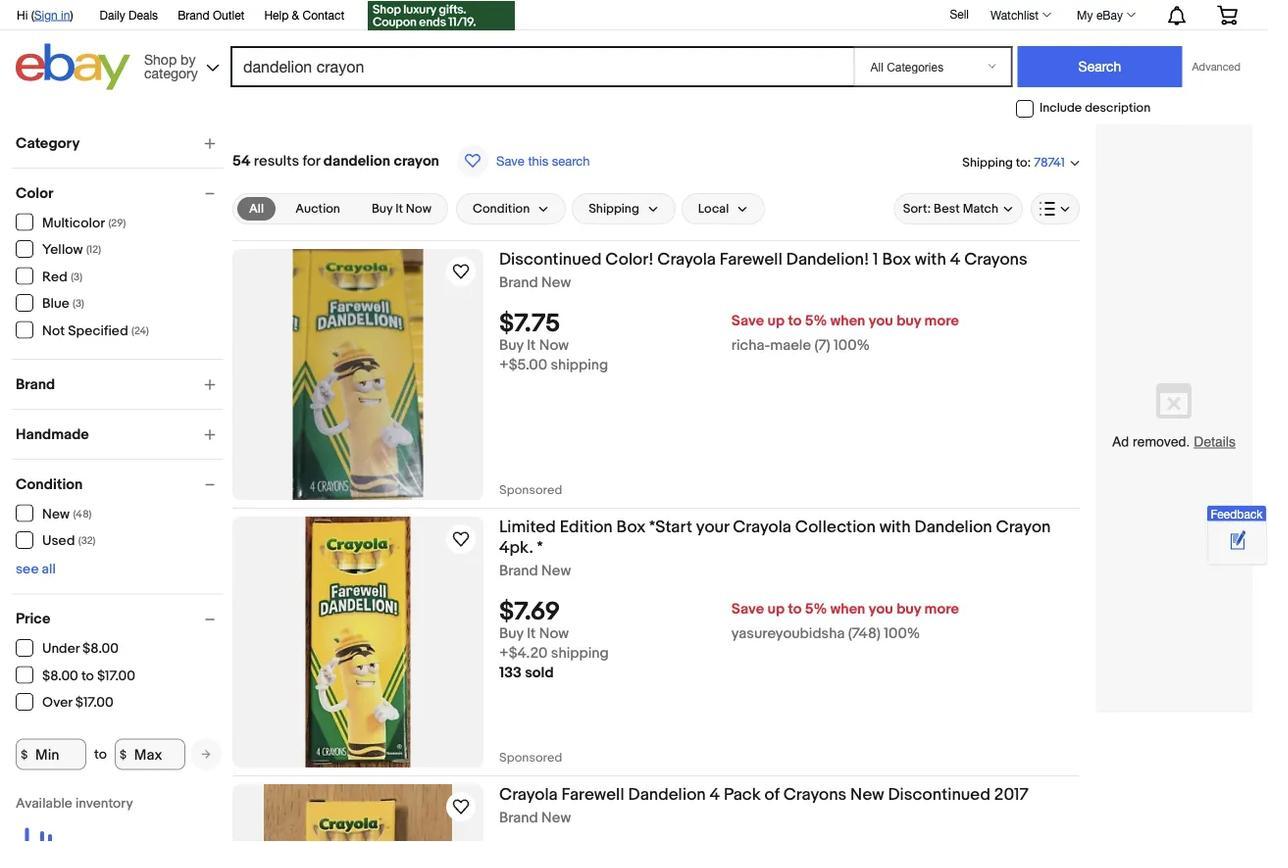 Task type: describe. For each thing, give the bounding box(es) containing it.
brand inside discontinued color! crayola farewell dandelion! 1 box with 4 crayons brand new
[[499, 274, 538, 292]]

sign
[[34, 8, 58, 22]]

to down under $8.00
[[81, 668, 94, 685]]

0 horizontal spatial condition button
[[16, 476, 224, 493]]

Maximum Value in $ text field
[[115, 739, 185, 770]]

inventory
[[75, 796, 133, 813]]

shipping for shipping
[[589, 201, 639, 217]]

shop by category button
[[135, 44, 224, 86]]

shipping inside yasureyoubidsha (748) 100% +$4.20 shipping 133 sold
[[551, 645, 609, 663]]

daily
[[100, 8, 125, 22]]

78741
[[1034, 155, 1065, 171]]

$ for "maximum value in $" text field
[[120, 748, 127, 762]]

(32)
[[78, 535, 96, 548]]

richa-
[[732, 337, 770, 355]]

$17.00 inside "link"
[[75, 695, 114, 712]]

watchlist
[[991, 8, 1039, 22]]

to up "yasureyoubidsha"
[[788, 601, 802, 619]]

price
[[16, 611, 50, 628]]

2 vertical spatial now
[[539, 626, 569, 643]]

4 inside discontinued color! crayola farewell dandelion! 1 box with 4 crayons brand new
[[950, 249, 961, 270]]

help
[[264, 8, 289, 22]]

shop by category banner
[[6, 0, 1253, 95]]

buy inside "link"
[[372, 201, 393, 217]]

*
[[537, 538, 543, 558]]

over $17.00 link
[[16, 693, 115, 712]]

daily deals link
[[100, 5, 158, 26]]

2 buy from the top
[[897, 601, 921, 619]]

available
[[16, 796, 72, 813]]

crayola farewell dandelion 4 pack of crayons new discontinued 2017 link
[[499, 785, 1080, 810]]

multicolor
[[42, 215, 105, 231]]

red
[[42, 269, 67, 285]]

search
[[552, 153, 590, 168]]

0 vertical spatial $8.00
[[83, 641, 119, 658]]

to up 'maele' on the right of page
[[788, 313, 802, 330]]

$7.75
[[499, 309, 560, 340]]

crayola inside discontinued color! crayola farewell dandelion! 1 box with 4 crayons brand new
[[657, 249, 716, 270]]

54
[[232, 152, 251, 170]]

$8.00 to $17.00 link
[[16, 667, 136, 685]]

auction
[[295, 201, 340, 217]]

Minimum Value in $ text field
[[16, 739, 86, 770]]

4pk.
[[499, 538, 533, 558]]

my
[[1077, 8, 1093, 22]]

edition
[[560, 517, 613, 538]]

1 horizontal spatial condition button
[[456, 193, 566, 225]]

discontinued inside crayola farewell dandelion 4 pack of crayons new discontinued 2017 brand new
[[888, 785, 991, 805]]

description
[[1085, 101, 1151, 116]]

feedback
[[1211, 508, 1263, 521]]

100% inside yasureyoubidsha (748) 100% +$4.20 shipping 133 sold
[[884, 626, 920, 643]]

listing options selector. list view selected. image
[[1040, 201, 1071, 217]]

buy it now link
[[360, 197, 443, 221]]

used (32)
[[42, 533, 96, 550]]

advertisement region
[[1096, 125, 1253, 713]]

this
[[528, 153, 548, 168]]

4 inside crayola farewell dandelion 4 pack of crayons new discontinued 2017 brand new
[[710, 785, 720, 805]]

my ebay link
[[1066, 3, 1145, 26]]

1 up from the top
[[767, 313, 785, 330]]

dandelion inside crayola farewell dandelion 4 pack of crayons new discontinued 2017 brand new
[[628, 785, 706, 805]]

2017
[[994, 785, 1029, 805]]

new inside limited edition box *start your crayola collection with dandelion crayon 4pk.  * brand new
[[541, 563, 571, 580]]

)
[[70, 8, 73, 22]]

blue (3)
[[42, 296, 84, 312]]

(3) for red
[[71, 271, 82, 283]]

crayons inside discontinued color! crayola farewell dandelion! 1 box with 4 crayons brand new
[[964, 249, 1028, 270]]

all
[[249, 201, 264, 216]]

shop
[[144, 51, 177, 67]]

hi ( sign in )
[[17, 8, 73, 22]]

richa-maele (7) 100% +$5.00 shipping
[[499, 337, 870, 374]]

color
[[16, 184, 53, 202]]

crayola farewell dandelion 4 pack of crayons new discontinued 2017 heading
[[499, 785, 1029, 805]]

sold
[[525, 665, 554, 682]]

(748)
[[848, 626, 881, 643]]

sort: best match button
[[894, 193, 1023, 225]]

handmade
[[16, 426, 89, 443]]

category
[[144, 65, 198, 81]]

1 save up to 5% when you buy more buy it now from the top
[[499, 313, 959, 355]]

dandelion!
[[786, 249, 869, 270]]

main content containing $7.75
[[232, 125, 1080, 843]]

save inside button
[[496, 153, 525, 168]]

color!
[[606, 249, 654, 270]]

include
[[1040, 101, 1082, 116]]

of
[[765, 785, 780, 805]]

sell
[[950, 7, 969, 21]]

match
[[963, 201, 999, 217]]

farewell inside discontinued color! crayola farewell dandelion! 1 box with 4 crayons brand new
[[720, 249, 783, 270]]

advanced
[[1192, 60, 1241, 73]]

available inventory
[[16, 796, 133, 813]]

(
[[31, 8, 34, 22]]

account navigation
[[6, 0, 1253, 33]]

include description
[[1040, 101, 1151, 116]]

your
[[696, 517, 729, 538]]

local
[[698, 201, 729, 217]]

maele
[[770, 337, 811, 355]]

outlet
[[213, 8, 245, 22]]

$ for minimum value in $ text box
[[21, 748, 28, 762]]

$8.00 to $17.00
[[42, 668, 135, 685]]

for
[[303, 152, 320, 170]]

with for $7.69
[[879, 517, 911, 538]]

see all button
[[16, 562, 56, 578]]

crayola inside limited edition box *start your crayola collection with dandelion crayon 4pk.  * brand new
[[733, 517, 791, 538]]

category
[[16, 134, 80, 152]]

under
[[42, 641, 79, 658]]

2 vertical spatial buy
[[499, 626, 524, 643]]

all link
[[237, 197, 276, 221]]

get the coupon image
[[368, 1, 515, 30]]

(48)
[[73, 508, 92, 521]]

my ebay
[[1077, 8, 1123, 22]]

new (48)
[[42, 506, 92, 523]]

yellow
[[42, 242, 83, 258]]

discontinued color! crayola farewell dandelion! 1 box with 4 crayons brand new
[[499, 249, 1028, 292]]

with for $7.75
[[915, 249, 946, 270]]

local button
[[682, 193, 765, 225]]

+$5.00
[[499, 357, 547, 374]]

(24)
[[131, 325, 149, 337]]

2 you from the top
[[869, 601, 893, 619]]

condition for right condition dropdown button
[[473, 201, 530, 217]]

watchlist link
[[980, 3, 1060, 26]]



Task type: locate. For each thing, give the bounding box(es) containing it.
when up '(748)' on the bottom right
[[831, 601, 866, 619]]

0 horizontal spatial box
[[617, 517, 646, 538]]

sort:
[[903, 201, 931, 217]]

4
[[950, 249, 961, 270], [710, 785, 720, 805]]

1 horizontal spatial condition
[[473, 201, 530, 217]]

0 horizontal spatial 100%
[[834, 337, 870, 355]]

0 horizontal spatial crayons
[[783, 785, 847, 805]]

shipping
[[962, 155, 1013, 170], [589, 201, 639, 217]]

1 vertical spatial $8.00
[[42, 668, 78, 685]]

1 more from the top
[[925, 313, 959, 330]]

1 vertical spatial 5%
[[805, 601, 827, 619]]

4 left pack
[[710, 785, 720, 805]]

2 5% from the top
[[805, 601, 827, 619]]

(3) right red
[[71, 271, 82, 283]]

up up "yasureyoubidsha"
[[767, 601, 785, 619]]

None submit
[[1018, 46, 1182, 87]]

:
[[1028, 155, 1031, 170]]

brand
[[178, 8, 209, 22], [499, 274, 538, 292], [16, 376, 55, 393], [499, 563, 538, 580], [499, 810, 538, 827]]

with right collection
[[879, 517, 911, 538]]

0 vertical spatial crayons
[[964, 249, 1028, 270]]

limited edition box *start your crayola collection with dandelion crayon 4pk.  * link
[[499, 517, 1080, 563]]

0 vertical spatial buy
[[372, 201, 393, 217]]

1 when from the top
[[831, 313, 866, 330]]

crayola farewell dandelion 4 pack of crayons new discontinued 2017 image
[[264, 785, 452, 843]]

now up "+$5.00"
[[539, 337, 569, 355]]

0 vertical spatial box
[[882, 249, 911, 270]]

shipping up sold
[[551, 645, 609, 663]]

$8.00
[[83, 641, 119, 658], [42, 668, 78, 685]]

you up '(748)' on the bottom right
[[869, 601, 893, 619]]

1 horizontal spatial dandelion
[[915, 517, 992, 538]]

with inside limited edition box *start your crayola collection with dandelion crayon 4pk.  * brand new
[[879, 517, 911, 538]]

limited edition box *start your crayola collection with dandelion crayon 4pk.  * image
[[306, 517, 410, 768]]

with
[[915, 249, 946, 270], [879, 517, 911, 538]]

(3)
[[71, 271, 82, 283], [73, 298, 84, 310]]

100% right (7)
[[834, 337, 870, 355]]

box inside limited edition box *start your crayola collection with dandelion crayon 4pk.  * brand new
[[617, 517, 646, 538]]

1 vertical spatial buy
[[499, 337, 524, 355]]

1 vertical spatial it
[[527, 337, 536, 355]]

0 horizontal spatial discontinued
[[499, 249, 602, 270]]

(29)
[[108, 217, 126, 230]]

*start
[[649, 517, 692, 538]]

when down dandelion!
[[831, 313, 866, 330]]

limited
[[499, 517, 556, 538]]

(7)
[[815, 337, 830, 355]]

1 vertical spatial buy
[[897, 601, 921, 619]]

0 vertical spatial shipping
[[551, 357, 608, 374]]

1 vertical spatial with
[[879, 517, 911, 538]]

condition down save this search button
[[473, 201, 530, 217]]

now up +$4.20
[[539, 626, 569, 643]]

condition for left condition dropdown button
[[16, 476, 83, 493]]

$17.00 down under $8.00
[[97, 668, 135, 685]]

condition button down save this search button
[[456, 193, 566, 225]]

discontinued left 2017
[[888, 785, 991, 805]]

+$4.20
[[499, 645, 548, 663]]

(3) inside red (3)
[[71, 271, 82, 283]]

to left "maximum value in $" text field
[[94, 746, 107, 763]]

2 when from the top
[[831, 601, 866, 619]]

shipping
[[551, 357, 608, 374], [551, 645, 609, 663]]

brand inside limited edition box *start your crayola collection with dandelion crayon 4pk.  * brand new
[[499, 563, 538, 580]]

in
[[61, 8, 70, 22]]

$8.00 up the 'over $17.00' "link"
[[42, 668, 78, 685]]

0 vertical spatial save up to 5% when you buy more buy it now
[[499, 313, 959, 355]]

2 vertical spatial it
[[527, 626, 536, 643]]

2 more from the top
[[925, 601, 959, 619]]

100% right '(748)' on the bottom right
[[884, 626, 920, 643]]

133
[[499, 665, 522, 682]]

more
[[925, 313, 959, 330], [925, 601, 959, 619]]

0 vertical spatial crayola
[[657, 249, 716, 270]]

0 horizontal spatial $
[[21, 748, 28, 762]]

crayons right of at the right
[[783, 785, 847, 805]]

$17.00 down $8.00 to $17.00
[[75, 695, 114, 712]]

0 horizontal spatial shipping
[[589, 201, 639, 217]]

$7.69
[[499, 598, 560, 628]]

1 vertical spatial now
[[539, 337, 569, 355]]

farewell inside crayola farewell dandelion 4 pack of crayons new discontinued 2017 brand new
[[562, 785, 624, 805]]

0 vertical spatial shipping
[[962, 155, 1013, 170]]

box right 1
[[882, 249, 911, 270]]

0 vertical spatial condition
[[473, 201, 530, 217]]

0 vertical spatial it
[[395, 201, 403, 217]]

1 $ from the left
[[21, 748, 28, 762]]

brand inside account navigation
[[178, 8, 209, 22]]

0 vertical spatial more
[[925, 313, 959, 330]]

0 vertical spatial with
[[915, 249, 946, 270]]

5% up (7)
[[805, 313, 827, 330]]

0 vertical spatial discontinued
[[499, 249, 602, 270]]

when
[[831, 313, 866, 330], [831, 601, 866, 619]]

box left *start
[[617, 517, 646, 538]]

1 vertical spatial more
[[925, 601, 959, 619]]

to left the 78741
[[1016, 155, 1028, 170]]

buy
[[372, 201, 393, 217], [499, 337, 524, 355], [499, 626, 524, 643]]

handmade button
[[16, 426, 224, 443]]

it up +$4.20
[[527, 626, 536, 643]]

results
[[254, 152, 299, 170]]

your shopping cart image
[[1216, 5, 1239, 25]]

save up to 5% when you buy more buy it now
[[499, 313, 959, 355], [499, 601, 959, 643]]

$ up available
[[21, 748, 28, 762]]

0 vertical spatial farewell
[[720, 249, 783, 270]]

100%
[[834, 337, 870, 355], [884, 626, 920, 643]]

brand outlet link
[[178, 5, 245, 26]]

2 vertical spatial crayola
[[499, 785, 558, 805]]

(3) inside the blue (3)
[[73, 298, 84, 310]]

box inside discontinued color! crayola farewell dandelion! 1 box with 4 crayons brand new
[[882, 249, 911, 270]]

brand inside crayola farewell dandelion 4 pack of crayons new discontinued 2017 brand new
[[499, 810, 538, 827]]

1 vertical spatial (3)
[[73, 298, 84, 310]]

discontinued inside discontinued color! crayola farewell dandelion! 1 box with 4 crayons brand new
[[499, 249, 602, 270]]

used
[[42, 533, 75, 550]]

buy down the dandelion
[[372, 201, 393, 217]]

crayons
[[964, 249, 1028, 270], [783, 785, 847, 805]]

0 vertical spatial you
[[869, 313, 893, 330]]

crayons down match
[[964, 249, 1028, 270]]

new inside discontinued color! crayola farewell dandelion! 1 box with 4 crayons brand new
[[541, 274, 571, 292]]

0 horizontal spatial farewell
[[562, 785, 624, 805]]

0 vertical spatial 4
[[950, 249, 961, 270]]

0 horizontal spatial with
[[879, 517, 911, 538]]

1 vertical spatial condition button
[[16, 476, 224, 493]]

shop by category
[[144, 51, 198, 81]]

over
[[42, 695, 72, 712]]

1 buy from the top
[[897, 313, 921, 330]]

1 vertical spatial you
[[869, 601, 893, 619]]

limited edition box *start your crayola collection with dandelion crayon 4pk.  * heading
[[499, 517, 1051, 558]]

best
[[934, 201, 960, 217]]

1 horizontal spatial 4
[[950, 249, 961, 270]]

shipping inside shipping to : 78741
[[962, 155, 1013, 170]]

$8.00 up $8.00 to $17.00
[[83, 641, 119, 658]]

1 vertical spatial discontinued
[[888, 785, 991, 805]]

1 horizontal spatial discontinued
[[888, 785, 991, 805]]

1 horizontal spatial shipping
[[962, 155, 1013, 170]]

price button
[[16, 611, 224, 628]]

now
[[406, 201, 431, 217], [539, 337, 569, 355], [539, 626, 569, 643]]

0 horizontal spatial condition
[[16, 476, 83, 493]]

under $8.00
[[42, 641, 119, 658]]

discontinued
[[499, 249, 602, 270], [888, 785, 991, 805]]

1 you from the top
[[869, 313, 893, 330]]

crayola inside crayola farewell dandelion 4 pack of crayons new discontinued 2017 brand new
[[499, 785, 558, 805]]

crayon
[[996, 517, 1051, 538]]

0 vertical spatial buy
[[897, 313, 921, 330]]

hi
[[17, 8, 28, 22]]

1 horizontal spatial crayons
[[964, 249, 1028, 270]]

Search for anything text field
[[233, 48, 850, 85]]

not specified (24)
[[42, 323, 149, 339]]

discontinued color! crayola farewell dandelion! 1 box with 4 crayons heading
[[499, 249, 1028, 270]]

blue
[[42, 296, 69, 312]]

1 vertical spatial when
[[831, 601, 866, 619]]

0 vertical spatial condition button
[[456, 193, 566, 225]]

shipping up color!
[[589, 201, 639, 217]]

(3) right blue
[[73, 298, 84, 310]]

with down sort: on the top right of page
[[915, 249, 946, 270]]

0 vertical spatial when
[[831, 313, 866, 330]]

condition button up (48)
[[16, 476, 224, 493]]

discontinued up $7.75
[[499, 249, 602, 270]]

by
[[181, 51, 196, 67]]

1 vertical spatial farewell
[[562, 785, 624, 805]]

save up to 5% when you buy more buy it now down limited edition box *start your crayola collection with dandelion crayon 4pk.  * brand new
[[499, 601, 959, 643]]

0 vertical spatial 100%
[[834, 337, 870, 355]]

to
[[1016, 155, 1028, 170], [788, 313, 802, 330], [788, 601, 802, 619], [81, 668, 94, 685], [94, 746, 107, 763]]

specified
[[68, 323, 128, 339]]

up up 'maele' on the right of page
[[767, 313, 785, 330]]

All selected text field
[[249, 200, 264, 218]]

graph of available inventory between $0 and $1000+ image
[[16, 796, 182, 843]]

1 vertical spatial 100%
[[884, 626, 920, 643]]

new
[[541, 274, 571, 292], [42, 506, 70, 523], [541, 563, 571, 580], [851, 785, 884, 805], [541, 810, 571, 827]]

see
[[16, 562, 39, 578]]

1 vertical spatial dandelion
[[628, 785, 706, 805]]

4 down sort: best match dropdown button
[[950, 249, 961, 270]]

sell link
[[941, 7, 978, 21]]

yasureyoubidsha
[[732, 626, 845, 643]]

it down crayon at the top left of the page
[[395, 201, 403, 217]]

(3) for blue
[[73, 298, 84, 310]]

buy up "+$5.00"
[[499, 337, 524, 355]]

0 horizontal spatial dandelion
[[628, 785, 706, 805]]

1 vertical spatial shipping
[[551, 645, 609, 663]]

1 horizontal spatial box
[[882, 249, 911, 270]]

main content
[[232, 125, 1080, 843]]

1 vertical spatial save
[[732, 313, 764, 330]]

$
[[21, 748, 28, 762], [120, 748, 127, 762]]

0 horizontal spatial crayola
[[499, 785, 558, 805]]

1 horizontal spatial 100%
[[884, 626, 920, 643]]

1 horizontal spatial crayola
[[657, 249, 716, 270]]

condition up "new (48)"
[[16, 476, 83, 493]]

0 vertical spatial dandelion
[[915, 517, 992, 538]]

1 vertical spatial shipping
[[589, 201, 639, 217]]

0 vertical spatial $17.00
[[97, 668, 135, 685]]

dandelion
[[324, 152, 391, 170]]

54 results for dandelion crayon
[[232, 152, 439, 170]]

save this search
[[496, 153, 590, 168]]

1 horizontal spatial $
[[120, 748, 127, 762]]

1 vertical spatial $17.00
[[75, 695, 114, 712]]

2 save up to 5% when you buy more buy it now from the top
[[499, 601, 959, 643]]

auction link
[[284, 197, 352, 221]]

0 horizontal spatial $8.00
[[42, 668, 78, 685]]

save up "yasureyoubidsha"
[[732, 601, 764, 619]]

1 vertical spatial crayons
[[783, 785, 847, 805]]

100% inside richa-maele (7) 100% +$5.00 shipping
[[834, 337, 870, 355]]

shipping right "+$5.00"
[[551, 357, 608, 374]]

1 shipping from the top
[[551, 357, 608, 374]]

color button
[[16, 184, 224, 202]]

dandelion left pack
[[628, 785, 706, 805]]

1 vertical spatial box
[[617, 517, 646, 538]]

deals
[[129, 8, 158, 22]]

1
[[873, 249, 878, 270]]

0 vertical spatial now
[[406, 201, 431, 217]]

crayons inside crayola farewell dandelion 4 pack of crayons new discontinued 2017 brand new
[[783, 785, 847, 805]]

2 up from the top
[[767, 601, 785, 619]]

sort: best match
[[903, 201, 999, 217]]

brand button
[[16, 376, 224, 393]]

contact
[[303, 8, 344, 22]]

save left this
[[496, 153, 525, 168]]

1 vertical spatial condition
[[16, 476, 83, 493]]

2 shipping from the top
[[551, 645, 609, 663]]

it up "+$5.00"
[[527, 337, 536, 355]]

save this search button
[[451, 144, 596, 178]]

save up to 5% when you buy more buy it now down discontinued color! crayola farewell dandelion! 1 box with 4 crayons brand new
[[499, 313, 959, 355]]

none submit inside shop by category banner
[[1018, 46, 1182, 87]]

shipping inside richa-maele (7) 100% +$5.00 shipping
[[551, 357, 608, 374]]

discontinued color! crayola farewell dandelion! 1 box with 4 crayons image
[[293, 249, 423, 500]]

now down crayon at the top left of the page
[[406, 201, 431, 217]]

it
[[395, 201, 403, 217], [527, 337, 536, 355], [527, 626, 536, 643]]

2 horizontal spatial crayola
[[733, 517, 791, 538]]

shipping inside dropdown button
[[589, 201, 639, 217]]

over $17.00
[[42, 695, 114, 712]]

5%
[[805, 313, 827, 330], [805, 601, 827, 619]]

0 horizontal spatial 4
[[710, 785, 720, 805]]

dandelion left crayon
[[915, 517, 992, 538]]

1 vertical spatial crayola
[[733, 517, 791, 538]]

0 vertical spatial up
[[767, 313, 785, 330]]

1 horizontal spatial $8.00
[[83, 641, 119, 658]]

with inside discontinued color! crayola farewell dandelion! 1 box with 4 crayons brand new
[[915, 249, 946, 270]]

yellow (12)
[[42, 242, 101, 258]]

buy up +$4.20
[[499, 626, 524, 643]]

2 $ from the left
[[120, 748, 127, 762]]

0 vertical spatial (3)
[[71, 271, 82, 283]]

1 horizontal spatial with
[[915, 249, 946, 270]]

1 horizontal spatial farewell
[[720, 249, 783, 270]]

1 vertical spatial up
[[767, 601, 785, 619]]

buy it now
[[372, 201, 431, 217]]

shipping for shipping to : 78741
[[962, 155, 1013, 170]]

5% up "yasureyoubidsha"
[[805, 601, 827, 619]]

crayon
[[394, 152, 439, 170]]

see all
[[16, 562, 56, 578]]

$ up inventory
[[120, 748, 127, 762]]

you down 1
[[869, 313, 893, 330]]

red (3)
[[42, 269, 82, 285]]

to inside shipping to : 78741
[[1016, 155, 1028, 170]]

category button
[[16, 134, 224, 152]]

discontinued color! crayola farewell dandelion! 1 box with 4 crayons link
[[499, 249, 1080, 274]]

save up the richa-
[[732, 313, 764, 330]]

shipping left the :
[[962, 155, 1013, 170]]

1 vertical spatial save up to 5% when you buy more buy it now
[[499, 601, 959, 643]]

collection
[[795, 517, 876, 538]]

now inside "link"
[[406, 201, 431, 217]]

0 vertical spatial save
[[496, 153, 525, 168]]

dandelion inside limited edition box *start your crayola collection with dandelion crayon 4pk.  * brand new
[[915, 517, 992, 538]]

2 vertical spatial save
[[732, 601, 764, 619]]

0 vertical spatial 5%
[[805, 313, 827, 330]]

shipping to : 78741
[[962, 155, 1065, 171]]

dandelion
[[915, 517, 992, 538], [628, 785, 706, 805]]

1 vertical spatial 4
[[710, 785, 720, 805]]

ebay
[[1097, 8, 1123, 22]]

1 5% from the top
[[805, 313, 827, 330]]

condition inside dropdown button
[[473, 201, 530, 217]]

it inside buy it now "link"
[[395, 201, 403, 217]]



Task type: vqa. For each thing, say whether or not it's contained in the screenshot.
2nd White from the bottom
no



